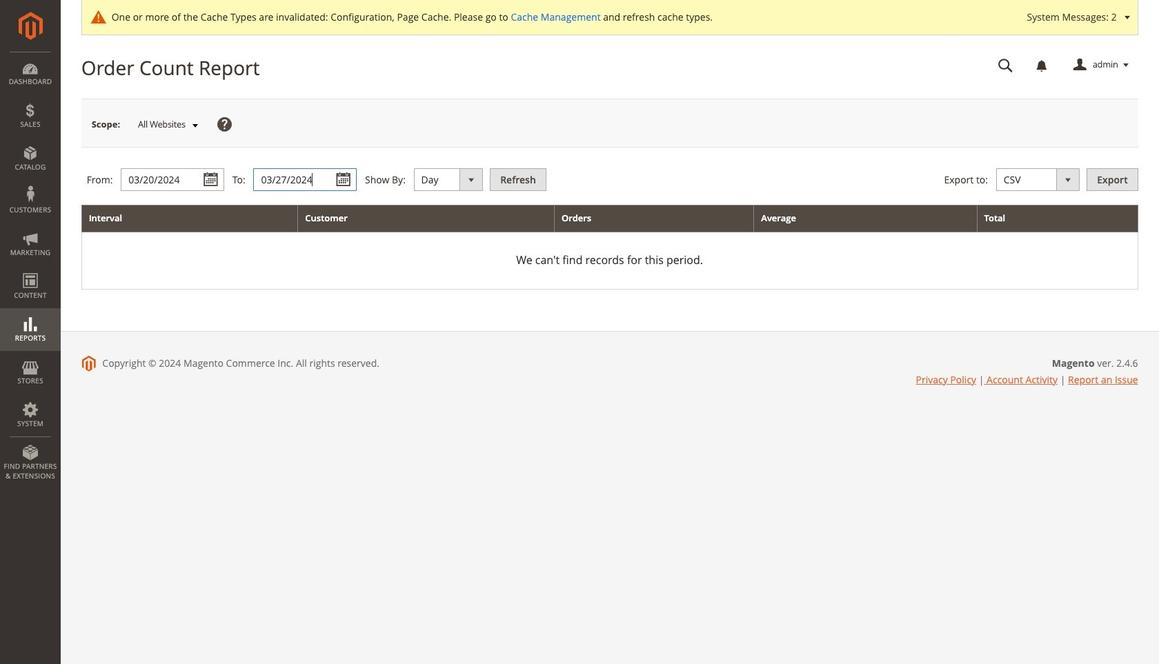 Task type: locate. For each thing, give the bounding box(es) containing it.
menu bar
[[0, 52, 61, 488]]

magento admin panel image
[[18, 12, 42, 40]]

None text field
[[989, 53, 1023, 77], [121, 168, 224, 191], [253, 168, 357, 191], [989, 53, 1023, 77], [121, 168, 224, 191], [253, 168, 357, 191]]



Task type: vqa. For each thing, say whether or not it's contained in the screenshot.
'text box'
yes



